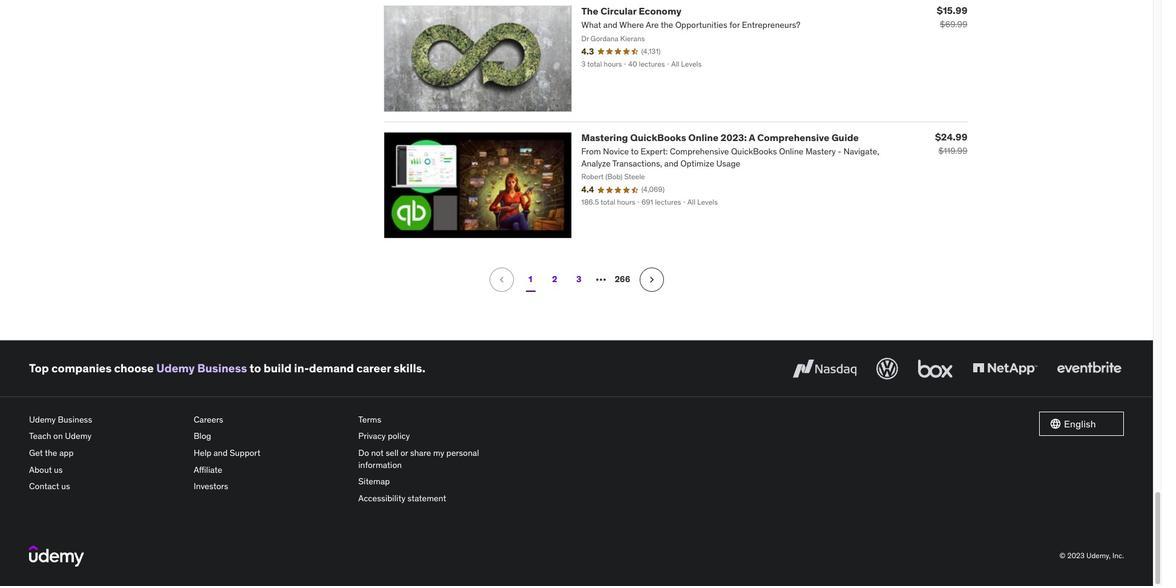 Task type: describe. For each thing, give the bounding box(es) containing it.
2023:
[[721, 131, 747, 144]]

udemy business teach on udemy get the app about us contact us
[[29, 414, 92, 492]]

sitemap
[[358, 476, 390, 487]]

about
[[29, 464, 52, 475]]

circular
[[601, 5, 637, 17]]

affiliate
[[194, 464, 222, 475]]

2 horizontal spatial udemy
[[156, 361, 195, 376]]

nasdaq image
[[790, 355, 860, 382]]

mastering quickbooks online 2023: a comprehensive guide
[[582, 131, 859, 144]]

netapp image
[[971, 355, 1040, 382]]

terms
[[358, 414, 381, 425]]

0 vertical spatial udemy business link
[[156, 361, 247, 376]]

sitemap link
[[358, 474, 513, 490]]

careers link
[[194, 412, 349, 428]]

3 link
[[567, 268, 591, 292]]

privacy
[[358, 431, 386, 442]]

get
[[29, 448, 43, 458]]

$24.99 $119.99
[[935, 131, 968, 156]]

careers blog help and support affiliate investors
[[194, 414, 260, 492]]

privacy policy link
[[358, 428, 513, 445]]

0 horizontal spatial udemy
[[29, 414, 56, 425]]

online
[[689, 131, 719, 144]]

share
[[410, 448, 431, 458]]

skills.
[[394, 361, 426, 376]]

$69.99
[[940, 19, 968, 30]]

investors
[[194, 481, 228, 492]]

teach
[[29, 431, 51, 442]]

accessibility statement link
[[358, 490, 513, 507]]

$119.99
[[939, 145, 968, 156]]

information
[[358, 459, 402, 470]]

affiliate link
[[194, 462, 349, 479]]

quickbooks
[[630, 131, 687, 144]]

about us link
[[29, 462, 184, 479]]

in-
[[294, 361, 309, 376]]

support
[[230, 448, 260, 458]]

top
[[29, 361, 49, 376]]

mastering
[[582, 131, 628, 144]]

my
[[433, 448, 445, 458]]

ellipsis image
[[594, 272, 608, 287]]

0 vertical spatial us
[[54, 464, 63, 475]]

build
[[264, 361, 292, 376]]

$24.99
[[935, 131, 968, 143]]



Task type: vqa. For each thing, say whether or not it's contained in the screenshot.
1st learners from left
no



Task type: locate. For each thing, give the bounding box(es) containing it.
app
[[59, 448, 74, 458]]

to
[[250, 361, 261, 376]]

previous page image
[[496, 274, 508, 286]]

on
[[53, 431, 63, 442]]

udemy business link up get the app link
[[29, 412, 184, 428]]

blog
[[194, 431, 211, 442]]

investors link
[[194, 479, 349, 495]]

0 vertical spatial business
[[197, 361, 247, 376]]

udemy business link up the careers
[[156, 361, 247, 376]]

$15.99
[[937, 4, 968, 17]]

terms privacy policy do not sell or share my personal information sitemap accessibility statement
[[358, 414, 479, 504]]

choose
[[114, 361, 154, 376]]

next page image
[[646, 274, 658, 286]]

1 horizontal spatial business
[[197, 361, 247, 376]]

inc.
[[1113, 551, 1124, 560]]

the circular economy link
[[582, 5, 682, 17]]

udemy image
[[29, 546, 84, 567]]

$15.99 $69.99
[[937, 4, 968, 30]]

volkswagen image
[[874, 355, 901, 382]]

english button
[[1040, 412, 1124, 436]]

0 vertical spatial udemy
[[156, 361, 195, 376]]

udemy up teach
[[29, 414, 56, 425]]

teach on udemy link
[[29, 428, 184, 445]]

guide
[[832, 131, 859, 144]]

©
[[1060, 551, 1066, 560]]

eventbrite image
[[1055, 355, 1124, 382]]

sell
[[386, 448, 399, 458]]

demand
[[309, 361, 354, 376]]

1 vertical spatial us
[[61, 481, 70, 492]]

us right about
[[54, 464, 63, 475]]

us
[[54, 464, 63, 475], [61, 481, 70, 492]]

career
[[357, 361, 391, 376]]

a
[[749, 131, 755, 144]]

small image
[[1050, 418, 1062, 430]]

udemy
[[156, 361, 195, 376], [29, 414, 56, 425], [65, 431, 92, 442]]

266
[[615, 274, 631, 285]]

business inside udemy business teach on udemy get the app about us contact us
[[58, 414, 92, 425]]

get the app link
[[29, 445, 184, 462]]

comprehensive
[[758, 131, 830, 144]]

accessibility
[[358, 493, 406, 504]]

1 vertical spatial udemy business link
[[29, 412, 184, 428]]

contact us link
[[29, 479, 184, 495]]

companies
[[51, 361, 112, 376]]

top companies choose udemy business to build in-demand career skills.
[[29, 361, 426, 376]]

business up on
[[58, 414, 92, 425]]

english
[[1064, 418, 1096, 430]]

terms link
[[358, 412, 513, 428]]

help and support link
[[194, 445, 349, 462]]

box image
[[916, 355, 956, 382]]

do
[[358, 448, 369, 458]]

udemy,
[[1087, 551, 1111, 560]]

statement
[[408, 493, 446, 504]]

mastering quickbooks online 2023: a comprehensive guide link
[[582, 131, 859, 144]]

1 vertical spatial business
[[58, 414, 92, 425]]

do not sell or share my personal information button
[[358, 445, 513, 474]]

2023
[[1068, 551, 1085, 560]]

careers
[[194, 414, 223, 425]]

or
[[401, 448, 408, 458]]

2 vertical spatial udemy
[[65, 431, 92, 442]]

policy
[[388, 431, 410, 442]]

personal
[[447, 448, 479, 458]]

contact
[[29, 481, 59, 492]]

and
[[214, 448, 228, 458]]

not
[[371, 448, 384, 458]]

the
[[582, 5, 599, 17]]

1 vertical spatial udemy
[[29, 414, 56, 425]]

blog link
[[194, 428, 349, 445]]

udemy right choose
[[156, 361, 195, 376]]

© 2023 udemy, inc.
[[1060, 551, 1124, 560]]

1 horizontal spatial udemy
[[65, 431, 92, 442]]

0 horizontal spatial business
[[58, 414, 92, 425]]

2
[[552, 274, 558, 285]]

business
[[197, 361, 247, 376], [58, 414, 92, 425]]

1 link
[[519, 268, 543, 292]]

the circular economy
[[582, 5, 682, 17]]

1
[[529, 274, 533, 285]]

3
[[577, 274, 582, 285]]

business left to
[[197, 361, 247, 376]]

economy
[[639, 5, 682, 17]]

2 link
[[543, 268, 567, 292]]

us right contact at the bottom of page
[[61, 481, 70, 492]]

the
[[45, 448, 57, 458]]

udemy business link
[[156, 361, 247, 376], [29, 412, 184, 428]]

help
[[194, 448, 212, 458]]

udemy right on
[[65, 431, 92, 442]]



